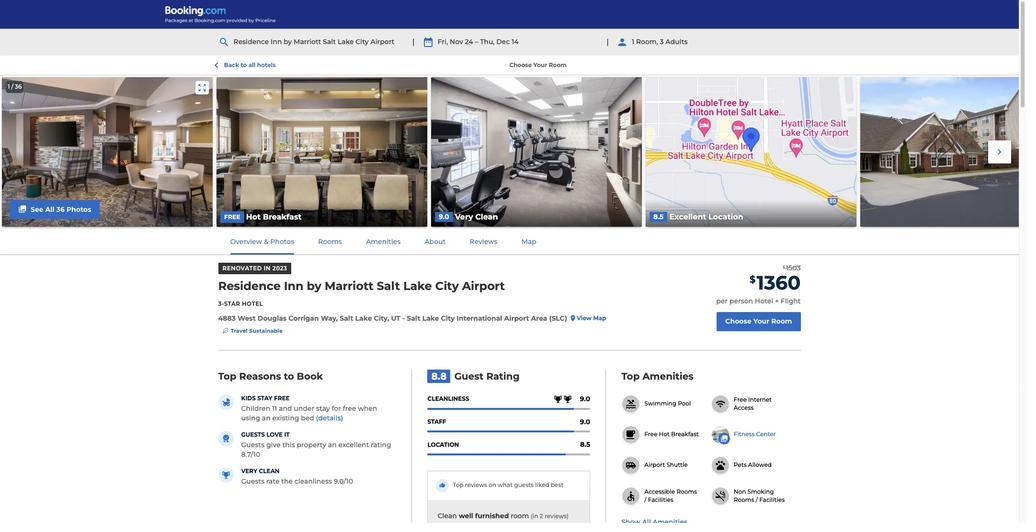 Task type: locate. For each thing, give the bounding box(es) containing it.
9.0/10
[[334, 477, 353, 486]]

0 vertical spatial 9.0
[[439, 213, 450, 221]]

1 vertical spatial by
[[307, 279, 322, 293]]

$ up person
[[750, 274, 756, 285]]

guests inside very clean guests rate the cleanliness 9.0/10
[[241, 477, 265, 486]]

to left book
[[284, 370, 294, 382]]

room
[[511, 511, 529, 520]]

map right view
[[594, 314, 607, 321]]

guests inside guests love it guests give this property an excellent rating 8.7/10
[[241, 441, 265, 449]]

an down children
[[262, 414, 271, 422]]

facilities down smoking
[[760, 496, 785, 503]]

to
[[241, 61, 247, 69], [284, 370, 294, 382]]

0 horizontal spatial /
[[11, 83, 13, 90]]

guest
[[455, 370, 484, 382]]

this
[[283, 441, 295, 449]]

3-star hotel
[[218, 300, 263, 307]]

rooms inside non smoking rooms / facilities
[[734, 496, 755, 503]]

0 horizontal spatial room
[[549, 61, 567, 68]]

2 guests from the top
[[241, 477, 265, 486]]

free up access
[[734, 396, 747, 403]]

1 horizontal spatial inn
[[284, 279, 304, 293]]

rate
[[267, 477, 280, 486]]

airport
[[371, 37, 395, 46], [462, 279, 505, 293], [645, 461, 666, 468]]

children 11 and under stay for free when using an existing bed
[[241, 404, 377, 422]]

when
[[358, 404, 377, 413]]

choose your room down 14
[[510, 61, 567, 68]]

clean left well
[[438, 511, 457, 520]]

2 horizontal spatial /
[[756, 496, 758, 503]]

stay
[[316, 404, 330, 413]]

/ inside non smoking rooms / facilities
[[756, 496, 758, 503]]

|
[[413, 37, 415, 46], [607, 37, 609, 46]]

36 for /
[[15, 83, 22, 90]]

14
[[512, 37, 519, 46]]

clean well furnished room (in 2 reviews)
[[438, 511, 569, 520]]

free down swimming
[[645, 431, 658, 438]]

1 horizontal spatial breakfast
[[672, 431, 699, 438]]

map right reviews
[[522, 237, 537, 246]]

0 horizontal spatial airport
[[371, 37, 395, 46]]

0 vertical spatial marriott
[[294, 37, 321, 46]]

hot up airport shuttle
[[659, 431, 670, 438]]

your
[[534, 61, 548, 68], [754, 317, 770, 326]]

0 horizontal spatial inn
[[271, 37, 282, 46]]

guests down the very
[[241, 477, 265, 486]]

residence up all
[[234, 37, 269, 46]]

property
[[297, 441, 326, 449]]

2 horizontal spatial top
[[622, 370, 640, 382]]

facilities down accessible
[[649, 496, 674, 503]]

0 horizontal spatial free
[[645, 431, 658, 438]]

2 horizontal spatial airport
[[645, 461, 666, 468]]

1 horizontal spatial photos
[[271, 237, 294, 246]]

1 vertical spatial choose
[[726, 317, 752, 326]]

(in
[[531, 512, 539, 520]]

36 for all
[[56, 205, 65, 214]]

to left all
[[241, 61, 247, 69]]

overview & photos button
[[219, 229, 306, 255]]

hotel right star
[[242, 300, 263, 307]]

0 horizontal spatial map
[[522, 237, 537, 246]]

1 vertical spatial airport
[[462, 279, 505, 293]]

room
[[549, 61, 567, 68], [772, 317, 793, 326]]

love
[[267, 431, 283, 438]]

0 vertical spatial to
[[241, 61, 247, 69]]

pets
[[734, 461, 747, 468]]

0 vertical spatial lake
[[338, 37, 354, 46]]

1 vertical spatial choose your room
[[726, 317, 793, 326]]

1 horizontal spatial city
[[436, 279, 459, 293]]

non
[[734, 488, 747, 495]]

location
[[709, 212, 744, 221]]

0 vertical spatial hot
[[246, 212, 261, 221]]

breakfast
[[263, 212, 302, 221], [672, 431, 699, 438]]

choose your room button
[[717, 312, 801, 331]]

an right property
[[328, 441, 337, 449]]

$
[[783, 265, 786, 269], [750, 274, 756, 285]]

1 horizontal spatial rooms
[[677, 488, 698, 495]]

1 vertical spatial room
[[772, 317, 793, 326]]

reasons
[[239, 370, 281, 382]]

1 horizontal spatial 8.5
[[654, 213, 664, 221]]

36 inside 1 / 36 button
[[15, 83, 22, 90]]

rooms
[[318, 237, 342, 246], [677, 488, 698, 495], [734, 496, 755, 503]]

access
[[734, 404, 754, 411]]

1 horizontal spatial choose
[[726, 317, 752, 326]]

excellent location
[[670, 212, 744, 221]]

2
[[540, 512, 544, 520]]

0 vertical spatial salt
[[323, 37, 336, 46]]

2023
[[273, 264, 287, 272]]

1 guests from the top
[[241, 441, 265, 449]]

0 vertical spatial $
[[783, 265, 786, 269]]

0 vertical spatial choose
[[510, 61, 532, 68]]

travel
[[231, 327, 248, 334]]

1 vertical spatial clean
[[438, 511, 457, 520]]

3-
[[218, 300, 224, 307]]

0 vertical spatial 1
[[632, 37, 635, 46]]

$ left 1503 on the right bottom of page
[[783, 265, 786, 269]]

0 horizontal spatial choose your room
[[510, 61, 567, 68]]

under
[[294, 404, 315, 413]]

2 | from the left
[[607, 37, 609, 46]]

0 horizontal spatial photos
[[67, 205, 91, 214]]

pool
[[678, 400, 691, 407]]

1 horizontal spatial to
[[284, 370, 294, 382]]

top
[[218, 370, 237, 382], [622, 370, 640, 382], [453, 482, 464, 489]]

residence down renovated in 2023 at left bottom
[[218, 279, 281, 293]]

0 horizontal spatial $
[[750, 274, 756, 285]]

marriott
[[294, 37, 321, 46], [325, 279, 374, 293]]

0 vertical spatial 8.5
[[654, 213, 664, 221]]

| for 1 room, 3 adults
[[607, 37, 609, 46]]

1 inside button
[[8, 83, 10, 90]]

1 horizontal spatial 1
[[632, 37, 635, 46]]

1 vertical spatial an
[[328, 441, 337, 449]]

fitness center
[[734, 431, 776, 438]]

non smoking rooms / facilities
[[734, 488, 785, 503]]

1 vertical spatial map
[[594, 314, 607, 321]]

1 horizontal spatial clean
[[476, 212, 498, 221]]

0 vertical spatial city
[[356, 37, 369, 46]]

free inside free internet access
[[734, 396, 747, 403]]

choose down 14
[[510, 61, 532, 68]]

per
[[717, 297, 728, 306]]

amenities
[[366, 237, 401, 246], [643, 370, 694, 382]]

36 inside see all 36 photos button
[[56, 205, 65, 214]]

hot up 'overview'
[[246, 212, 261, 221]]

1 vertical spatial salt
[[377, 279, 400, 293]]

hotel left +
[[755, 297, 774, 306]]

0 horizontal spatial property building image
[[2, 77, 213, 227]]

photos
[[67, 205, 91, 214], [271, 237, 294, 246]]

map inside button
[[522, 237, 537, 246]]

free up 'overview'
[[224, 213, 241, 220]]

0 vertical spatial by
[[284, 37, 292, 46]]

8.8
[[432, 370, 447, 382]]

guests up 8.7/10 at the left bottom of page
[[241, 441, 265, 449]]

your inside button
[[754, 317, 770, 326]]

internet
[[749, 396, 772, 403]]

1 | from the left
[[413, 37, 415, 46]]

1 horizontal spatial room
[[772, 317, 793, 326]]

1 horizontal spatial map
[[594, 314, 607, 321]]

0 horizontal spatial 8.5
[[581, 440, 591, 449]]

0 horizontal spatial facilities
[[649, 496, 674, 503]]

tab list
[[218, 229, 549, 255]]

photos inside button
[[271, 237, 294, 246]]

give
[[267, 441, 281, 449]]

1 horizontal spatial salt
[[377, 279, 400, 293]]

0 horizontal spatial 36
[[15, 83, 22, 90]]

1
[[632, 37, 635, 46], [8, 83, 10, 90]]

1 vertical spatial free
[[274, 394, 290, 402]]

sustainable
[[249, 327, 283, 334]]

0 horizontal spatial by
[[284, 37, 292, 46]]

map button
[[510, 229, 548, 255]]

tennis court & equipment amenity image
[[712, 426, 730, 443]]

1360
[[757, 271, 801, 295]]

2 horizontal spatial rooms
[[734, 496, 755, 503]]

reviews
[[470, 237, 498, 246]]

photos right &
[[271, 237, 294, 246]]

center
[[757, 431, 776, 438]]

fri,
[[438, 37, 448, 46]]

lake
[[338, 37, 354, 46], [404, 279, 432, 293]]

property building image
[[2, 77, 213, 227], [861, 77, 1027, 227]]

children
[[241, 404, 270, 413]]

1 vertical spatial your
[[754, 317, 770, 326]]

cleanliness
[[428, 395, 470, 402]]

0 vertical spatial your
[[534, 61, 548, 68]]

salt
[[323, 37, 336, 46], [377, 279, 400, 293]]

1 vertical spatial marriott
[[325, 279, 374, 293]]

1 vertical spatial hot
[[659, 431, 670, 438]]

0 vertical spatial 36
[[15, 83, 22, 90]]

choose inside button
[[726, 317, 752, 326]]

top reviews on what guests liked best
[[453, 482, 564, 489]]

8.7/10
[[241, 450, 260, 459]]

travel sustainable
[[231, 327, 283, 334]]

0 vertical spatial residence
[[234, 37, 269, 46]]

1 horizontal spatial hotel
[[755, 297, 774, 306]]

1 horizontal spatial |
[[607, 37, 609, 46]]

/ inside button
[[11, 83, 13, 90]]

all
[[249, 61, 256, 69]]

hotel inside $ 1503 $ 1360 per person hotel + flight
[[755, 297, 774, 306]]

stay
[[258, 394, 273, 402]]

1 vertical spatial photos
[[271, 237, 294, 246]]

0 vertical spatial an
[[262, 414, 271, 422]]

renovated in 2023
[[223, 264, 287, 272]]

shuttle
[[667, 461, 688, 468]]

0 horizontal spatial breakfast
[[263, 212, 302, 221]]

excellent
[[670, 212, 707, 221]]

1 horizontal spatial free
[[734, 396, 747, 403]]

and
[[279, 404, 292, 413]]

1 vertical spatial 9.0
[[580, 394, 591, 403]]

overview & photos
[[230, 237, 294, 246]]

1 vertical spatial breakfast
[[672, 431, 699, 438]]

0 horizontal spatial your
[[534, 61, 548, 68]]

1503
[[787, 264, 801, 272]]

1 horizontal spatial top
[[453, 482, 464, 489]]

an
[[262, 414, 271, 422], [328, 441, 337, 449]]

| left fri,
[[413, 37, 415, 46]]

inn down 2023
[[284, 279, 304, 293]]

inn up hotels
[[271, 37, 282, 46]]

1 vertical spatial 36
[[56, 205, 65, 214]]

hotels
[[257, 61, 276, 69]]

rating
[[487, 370, 520, 382]]

rooms inside 'button'
[[318, 237, 342, 246]]

0 horizontal spatial top
[[218, 370, 237, 382]]

0 vertical spatial breakfast
[[263, 212, 302, 221]]

photos right all at the top of the page
[[67, 205, 91, 214]]

0 vertical spatial guests
[[241, 441, 265, 449]]

choose your room down person
[[726, 317, 793, 326]]

1 facilities from the left
[[649, 496, 674, 503]]

2 facilities from the left
[[760, 496, 785, 503]]

inn
[[271, 37, 282, 46], [284, 279, 304, 293]]

0 horizontal spatial rooms
[[318, 237, 342, 246]]

(details) button
[[316, 414, 343, 423]]

0 vertical spatial amenities
[[366, 237, 401, 246]]

free up and
[[274, 394, 290, 402]]

clean right very
[[476, 212, 498, 221]]

breakfast down pool
[[672, 431, 699, 438]]

–
[[475, 37, 479, 46]]

0 horizontal spatial to
[[241, 61, 247, 69]]

0 horizontal spatial choose
[[510, 61, 532, 68]]

0 vertical spatial residence inn by marriott salt lake city airport
[[234, 37, 395, 46]]

1 horizontal spatial by
[[307, 279, 322, 293]]

24
[[465, 37, 473, 46]]

choose down person
[[726, 317, 752, 326]]

| left room,
[[607, 37, 609, 46]]

8.5
[[654, 213, 664, 221], [581, 440, 591, 449]]

1 vertical spatial to
[[284, 370, 294, 382]]

1 vertical spatial rooms
[[677, 488, 698, 495]]

0 horizontal spatial free
[[224, 213, 241, 220]]

1 horizontal spatial an
[[328, 441, 337, 449]]

accessible rooms / facilities
[[645, 488, 698, 503]]

1 horizontal spatial your
[[754, 317, 770, 326]]

0 vertical spatial free
[[734, 396, 747, 403]]

guests love it guests give this property an excellent rating 8.7/10
[[241, 431, 391, 459]]

1 horizontal spatial hot
[[659, 431, 670, 438]]

free hot breakfast
[[645, 431, 699, 438]]

0 vertical spatial clean
[[476, 212, 498, 221]]

breakfast up &
[[263, 212, 302, 221]]

guests
[[241, 431, 265, 438]]



Task type: describe. For each thing, give the bounding box(es) containing it.
view map
[[577, 314, 607, 321]]

tab list containing overview & photos
[[218, 229, 549, 255]]

swimming
[[645, 400, 677, 407]]

0 horizontal spatial salt
[[323, 37, 336, 46]]

what
[[498, 482, 513, 489]]

it
[[284, 431, 290, 438]]

see all 36 photos button
[[10, 200, 100, 219]]

very
[[241, 467, 258, 474]]

back to all hotels button
[[211, 59, 276, 71]]

photos inside button
[[67, 205, 91, 214]]

0 vertical spatial airport
[[371, 37, 395, 46]]

fitness center button
[[711, 425, 789, 444]]

map inside 'button'
[[594, 314, 607, 321]]

booking.com packages image
[[165, 6, 277, 23]]

back to all hotels
[[224, 61, 276, 69]]

+
[[776, 297, 780, 306]]

cleanliness
[[295, 477, 332, 486]]

facilities inside accessible rooms / facilities
[[649, 496, 674, 503]]

2 vertical spatial airport
[[645, 461, 666, 468]]

nov
[[450, 37, 463, 46]]

1 vertical spatial residence inn by marriott salt lake city airport
[[218, 279, 505, 293]]

to inside button
[[241, 61, 247, 69]]

1 / 36 button
[[2, 77, 213, 227]]

allowed
[[749, 461, 772, 468]]

on
[[489, 482, 497, 489]]

1 property building image from the left
[[2, 77, 213, 227]]

thu,
[[480, 37, 495, 46]]

airport shuttle
[[645, 461, 688, 468]]

using
[[241, 414, 260, 422]]

very clean
[[455, 212, 498, 221]]

&
[[264, 237, 269, 246]]

facilities inside non smoking rooms / facilities
[[760, 496, 785, 503]]

kids stay free
[[241, 394, 290, 402]]

all
[[45, 205, 55, 214]]

hot breakfast
[[246, 212, 302, 221]]

accessible
[[645, 488, 676, 495]]

1 horizontal spatial free
[[274, 394, 290, 402]]

0 horizontal spatial hotel
[[242, 300, 263, 307]]

$ 1503 $ 1360 per person hotel + flight
[[717, 264, 801, 306]]

see all 36 photos
[[31, 205, 91, 214]]

1 for 1 / 36
[[8, 83, 10, 90]]

clean
[[259, 467, 280, 474]]

1 vertical spatial inn
[[284, 279, 304, 293]]

2 vertical spatial 9.0
[[580, 417, 591, 426]]

1 for 1 room, 3 adults
[[632, 37, 635, 46]]

free
[[343, 404, 356, 413]]

location
[[428, 441, 459, 448]]

guest rating
[[455, 370, 520, 382]]

2 property building image from the left
[[861, 77, 1027, 227]]

free for free hot breakfast
[[645, 431, 658, 438]]

free internet access
[[734, 396, 772, 411]]

room inside button
[[772, 317, 793, 326]]

reviews button
[[458, 229, 509, 255]]

top for top reasons to book
[[218, 370, 237, 382]]

amenities inside button
[[366, 237, 401, 246]]

reviews)
[[545, 512, 569, 520]]

| for fri, nov 24 – thu, dec 14
[[413, 37, 415, 46]]

in
[[264, 264, 271, 272]]

3
[[660, 37, 664, 46]]

rating
[[371, 441, 391, 449]]

swimming pool
[[645, 400, 691, 407]]

1 horizontal spatial airport
[[462, 279, 505, 293]]

0 vertical spatial inn
[[271, 37, 282, 46]]

top reasons to book
[[218, 370, 323, 382]]

the
[[282, 477, 293, 486]]

rooms button
[[307, 229, 354, 255]]

book
[[297, 370, 323, 382]]

top for top reviews on what guests liked best
[[453, 482, 464, 489]]

excellent
[[339, 441, 369, 449]]

11
[[272, 404, 277, 413]]

back
[[224, 61, 239, 69]]

0 vertical spatial free
[[224, 213, 241, 220]]

1 horizontal spatial lake
[[404, 279, 432, 293]]

1 vertical spatial 8.5
[[581, 440, 591, 449]]

1 vertical spatial city
[[436, 279, 459, 293]]

fitness
[[734, 431, 755, 438]]

an inside "children 11 and under stay for free when using an existing bed"
[[262, 414, 271, 422]]

0 horizontal spatial marriott
[[294, 37, 321, 46]]

0 horizontal spatial clean
[[438, 511, 457, 520]]

very clean guests rate the cleanliness 9.0/10
[[241, 467, 353, 486]]

1 horizontal spatial $
[[783, 265, 786, 269]]

rooms inside accessible rooms / facilities
[[677, 488, 698, 495]]

guests
[[515, 482, 534, 489]]

reviews
[[465, 482, 487, 489]]

best
[[551, 482, 564, 489]]

an inside guests love it guests give this property an excellent rating 8.7/10
[[328, 441, 337, 449]]

0 horizontal spatial hot
[[246, 212, 261, 221]]

1 vertical spatial $
[[750, 274, 756, 285]]

well
[[459, 511, 474, 520]]

furnished
[[475, 511, 509, 520]]

1 horizontal spatial amenities
[[643, 370, 694, 382]]

flight
[[781, 297, 801, 306]]

/ inside accessible rooms / facilities
[[645, 496, 647, 503]]

renovated
[[223, 264, 262, 272]]

0 horizontal spatial lake
[[338, 37, 354, 46]]

pets allowed
[[734, 461, 772, 468]]

about
[[425, 237, 446, 246]]

very
[[455, 212, 473, 221]]

smoking
[[748, 488, 774, 495]]

top amenities
[[622, 370, 694, 382]]

liked
[[536, 482, 550, 489]]

1 vertical spatial residence
[[218, 279, 281, 293]]

choose your room inside button
[[726, 317, 793, 326]]

person
[[730, 297, 754, 306]]

room,
[[637, 37, 659, 46]]

0 vertical spatial choose your room
[[510, 61, 567, 68]]

free for free internet access
[[734, 396, 747, 403]]

top for top amenities
[[622, 370, 640, 382]]

dec
[[497, 37, 510, 46]]



Task type: vqa. For each thing, say whether or not it's contained in the screenshot.
second facilities
yes



